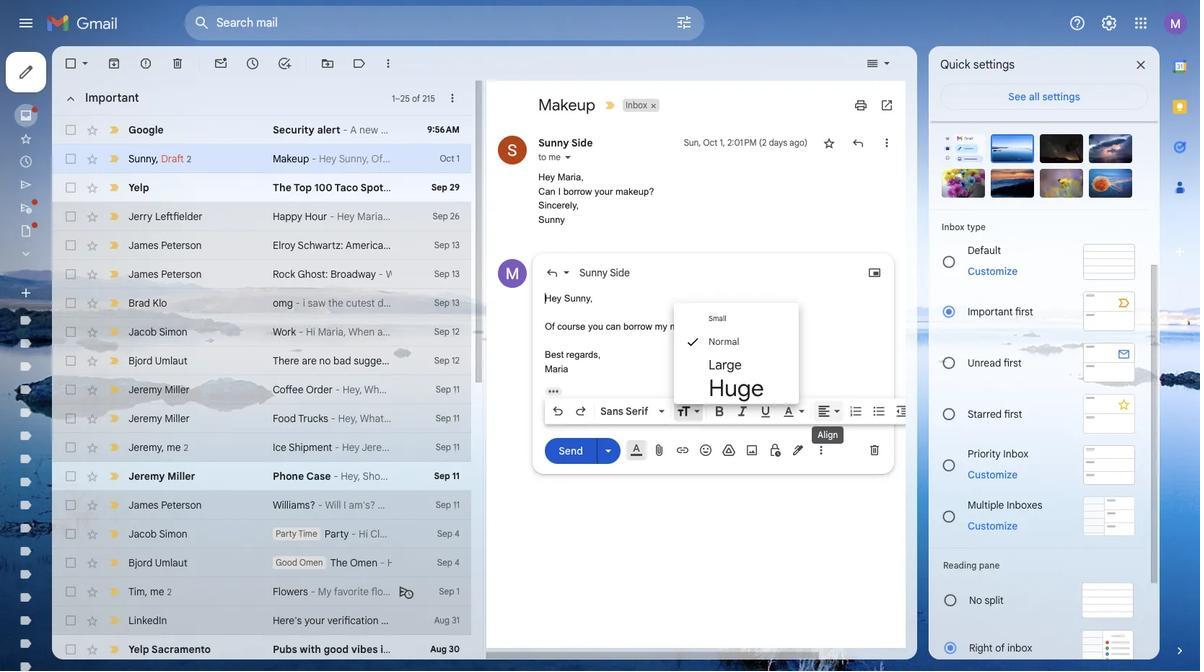 Task type: vqa. For each thing, say whether or not it's contained in the screenshot.


Task type: describe. For each thing, give the bounding box(es) containing it.
insert link ‪(⌘k)‬ image
[[676, 443, 690, 458]]

phone case -
[[273, 470, 341, 483]]

aug 30
[[431, 644, 460, 655]]

14 important according to google magic. switch from the top
[[107, 556, 121, 570]]

formatting options toolbar
[[545, 399, 1015, 425]]

- down would
[[380, 557, 385, 570]]

first for unread first
[[1004, 356, 1022, 369]]

1,
[[720, 137, 726, 148]]

snooze image
[[246, 56, 260, 71]]

days
[[769, 137, 788, 148]]

default
[[968, 244, 1002, 257]]

2 for tim
[[167, 587, 172, 598]]

serif
[[626, 405, 649, 418]]

inbox for inbox
[[626, 100, 648, 110]]

row containing linkedin
[[52, 607, 472, 635]]

here's your verification code 230409
[[273, 615, 443, 628]]

insert files using drive image
[[722, 443, 737, 458]]

1 sep 13 from the top
[[435, 240, 460, 251]]

ago)
[[790, 137, 808, 148]]

1 13 from the top
[[452, 240, 460, 251]]

sun, oct 1, 2:01 pm (2 days ago) cell
[[684, 136, 808, 150]]

send
[[559, 444, 583, 457]]

30
[[449, 644, 460, 655]]

inboxes
[[1007, 499, 1043, 512]]

1 vertical spatial of
[[996, 642, 1005, 655]]

sep 11 for phone case -
[[434, 471, 460, 482]]

food
[[273, 412, 296, 425]]

0 vertical spatial settings
[[974, 58, 1015, 72]]

12 for jacob simon
[[452, 326, 460, 337]]

1 for oct 1
[[457, 153, 460, 164]]

reading
[[944, 560, 978, 571]]

course
[[558, 321, 586, 332]]

good
[[276, 557, 298, 568]]

12 for bjord umlaut
[[452, 355, 460, 366]]

i for borrow
[[559, 186, 561, 197]]

insert emoji ‪(⌘⇧2)‬ image
[[699, 443, 713, 458]]

bold ‪(⌘b)‬ image
[[713, 404, 727, 419]]

miller for food
[[165, 412, 190, 425]]

, for tim
[[145, 585, 148, 598]]

important for important
[[85, 91, 139, 105]]

of course you can borrow my makeup!
[[545, 321, 706, 332]]

hey sunny,
[[545, 293, 593, 304]]

hour
[[305, 210, 327, 223]]

first for important first
[[1016, 305, 1034, 318]]

customize for default
[[968, 265, 1018, 278]]

inbox type element
[[942, 222, 1136, 233]]

insert signature image
[[791, 443, 806, 458]]

hey for hey maria, can i borrow your makeup? sincerely, sunny
[[539, 172, 555, 183]]

quick
[[941, 58, 971, 72]]

toggle confidential mode image
[[768, 443, 783, 458]]

29
[[450, 182, 460, 193]]

jerry leftfielder
[[129, 210, 203, 223]]

am's?
[[349, 499, 376, 512]]

13 important according to google magic. switch from the top
[[107, 527, 121, 542]]

sunny , draft 2
[[129, 152, 192, 165]]

, for sunny
[[156, 152, 159, 165]]

there are no bad suggestions...
[[273, 355, 417, 368]]

jacob simon for -
[[129, 326, 188, 339]]

tim
[[129, 585, 145, 598]]

sep 26
[[433, 211, 460, 222]]

jeremy miller for phone case
[[129, 470, 195, 483]]

11 for coffee order -
[[454, 384, 460, 395]]

your inside hey maria, can i borrow your makeup? sincerely, sunny
[[595, 186, 613, 197]]

- right hour
[[330, 210, 335, 223]]

(2
[[760, 137, 767, 148]]

attach files image
[[653, 443, 667, 458]]

sunny inside hey maria, can i borrow your makeup? sincerely, sunny
[[539, 214, 565, 225]]

inbox for inbox type
[[942, 222, 965, 233]]

klo
[[153, 297, 167, 310]]

can
[[539, 186, 556, 197]]

2 horizontal spatial me
[[549, 152, 561, 162]]

2 the from the left
[[398, 297, 414, 310]]

row containing brad klo
[[52, 289, 472, 318]]

indent less ‪(⌘[)‬ image
[[895, 404, 910, 419]]

0 vertical spatial the
[[273, 181, 292, 194]]

13 for rock ghost: broadway -
[[452, 269, 460, 279]]

reading pane element
[[944, 560, 1134, 571]]

simon for party
[[159, 528, 188, 541]]

work
[[273, 326, 296, 339]]

pubs with good vibes in sacramento
[[273, 643, 451, 656]]

row containing google
[[52, 116, 472, 144]]

sunny,
[[565, 293, 593, 304]]

jacob for party
[[129, 528, 157, 541]]

5 important according to google magic. switch from the top
[[107, 296, 121, 311]]

makeup main content
[[52, 46, 1015, 672]]

happy
[[273, 210, 302, 223]]

gmail image
[[46, 9, 125, 38]]

work -
[[273, 326, 306, 339]]

jeremy for coffee order -
[[129, 383, 162, 396]]

james peterson for rock ghost: broadway
[[129, 268, 202, 281]]

4 important according to google magic. switch from the top
[[107, 267, 121, 282]]

jeremy , me 2
[[129, 441, 188, 454]]

jeremy for food trucks -
[[129, 412, 162, 425]]

sep 11 for ice shipment -
[[436, 442, 460, 453]]

15 important according to google magic. switch from the top
[[107, 585, 121, 599]]

maria
[[545, 364, 569, 374]]

williams? - will i am's? would i be's? sep 11
[[273, 499, 460, 512]]

customize button for default
[[960, 263, 1027, 280]]

- right work
[[299, 326, 304, 339]]

regards,
[[567, 350, 601, 360]]

- right order
[[336, 383, 340, 396]]

unread
[[968, 356, 1002, 369]]

right of inbox
[[970, 642, 1033, 655]]

small
[[709, 314, 727, 324]]

coffee order -
[[273, 383, 343, 396]]

unread first
[[968, 356, 1022, 369]]

important button
[[56, 84, 145, 113]]

100
[[315, 181, 333, 194]]

of
[[545, 321, 555, 332]]

sep 4 for omen
[[437, 557, 460, 568]]

search mail image
[[189, 10, 215, 36]]

inbox
[[1008, 642, 1033, 655]]

american
[[346, 239, 389, 252]]

align
[[818, 430, 839, 441]]

bjord umlaut for sep 12
[[129, 355, 188, 368]]

more options image
[[817, 443, 826, 458]]

inbox button
[[623, 99, 649, 112]]

3 important according to google magic. switch from the top
[[107, 238, 121, 253]]

main menu image
[[17, 14, 35, 32]]

sans serif option
[[598, 404, 656, 419]]

- right case
[[334, 470, 338, 483]]

215
[[423, 93, 435, 104]]

1 horizontal spatial i
[[409, 499, 412, 512]]

sep 11 for food trucks -
[[436, 413, 460, 424]]

case
[[307, 470, 331, 483]]

bjord for sep 12
[[129, 355, 153, 368]]

alert
[[317, 123, 341, 136]]

jacob for -
[[129, 326, 157, 339]]

pane
[[980, 560, 1001, 571]]

to me
[[539, 152, 561, 162]]

26
[[450, 211, 460, 222]]

leftfielder
[[155, 210, 203, 223]]

here's
[[273, 615, 302, 628]]

0 vertical spatial 1
[[392, 93, 395, 104]]

multiple inboxes
[[968, 499, 1043, 512]]

large
[[709, 357, 742, 373]]

more send options image
[[602, 444, 616, 458]]

align tooltip
[[812, 420, 845, 451]]

ghost:
[[298, 268, 328, 281]]

sunny up sunny,
[[580, 266, 608, 279]]

italic ‪(⌘i)‬ image
[[736, 404, 750, 419]]

will
[[325, 499, 341, 512]]

jeremy miller for food trucks
[[129, 412, 190, 425]]

large menu
[[674, 303, 799, 404]]

1 horizontal spatial party
[[325, 528, 349, 541]]

the top 100 taco spots are here link
[[273, 181, 447, 195]]

flowers
[[273, 586, 308, 599]]

bulleted list ‪(⌘⇧8)‬ image
[[872, 404, 887, 419]]

row containing yelp sacramento
[[52, 635, 472, 664]]

4 for -
[[455, 529, 460, 539]]

taco
[[335, 181, 358, 194]]

insert photo image
[[745, 443, 760, 458]]

report spam image
[[139, 56, 153, 71]]

sep 13 for rock ghost: broadway -
[[435, 269, 460, 279]]

25
[[401, 93, 410, 104]]

11 for ice shipment -
[[454, 442, 460, 453]]

priority
[[968, 447, 1001, 460]]

quick settings element
[[941, 58, 1015, 84]]

10 row from the top
[[52, 376, 472, 404]]

here's your verification code 230409 link
[[273, 614, 443, 628]]

underline ‪(⌘u)‬ image
[[759, 405, 773, 420]]

1 horizontal spatial are
[[392, 181, 408, 194]]

bad
[[334, 355, 351, 368]]

no
[[319, 355, 331, 368]]

makeup for makeup -
[[273, 152, 309, 165]]

- right shipment
[[335, 441, 340, 454]]

james peterson for williams?
[[129, 499, 202, 512]]

more image
[[381, 56, 396, 71]]

15 row from the top
[[52, 520, 472, 549]]

sans serif
[[601, 405, 649, 418]]

sep 13 for omg - i saw the cutest dog the other day
[[435, 298, 460, 308]]

i for am's?
[[344, 499, 346, 512]]

all
[[1030, 90, 1040, 103]]

order
[[306, 383, 333, 396]]

sep inside williams? - will i am's? would i be's? sep 11
[[436, 500, 451, 511]]

1 the from the left
[[328, 297, 344, 310]]

i
[[303, 297, 305, 310]]

important first
[[968, 305, 1034, 318]]

spots
[[361, 181, 389, 194]]

labels image
[[352, 56, 367, 71]]

Search mail text field
[[217, 16, 635, 30]]

2 vertical spatial inbox
[[1004, 447, 1029, 460]]

other
[[416, 297, 441, 310]]

omen inside good omen the omen -
[[300, 557, 323, 568]]

sun, oct 1, 2:01 pm (2 days ago)
[[684, 137, 808, 148]]

aug for pubs with good vibes in sacramento
[[431, 644, 447, 655]]

yelp for yelp sacramento
[[129, 643, 149, 656]]

theme element
[[942, 110, 971, 124]]

1 peterson from the top
[[161, 239, 202, 252]]



Task type: locate. For each thing, give the bounding box(es) containing it.
2 12 from the top
[[452, 355, 460, 366]]

navigation
[[0, 46, 173, 672]]

3 customize from the top
[[968, 520, 1018, 533]]

3 sep 13 from the top
[[435, 298, 460, 308]]

0 horizontal spatial makeup
[[273, 152, 309, 165]]

2 customize from the top
[[968, 468, 1018, 481]]

important for important first
[[968, 305, 1013, 318]]

elroy
[[273, 239, 296, 252]]

0 horizontal spatial borrow
[[564, 186, 592, 197]]

sacramento down 230409
[[392, 643, 451, 656]]

1 vertical spatial jeremy miller
[[129, 412, 190, 425]]

sep 29
[[432, 182, 460, 193]]

sacramento down linkedin
[[152, 643, 211, 656]]

- right broadway in the left of the page
[[379, 268, 384, 281]]

0 vertical spatial yelp
[[129, 181, 149, 194]]

2 bjord from the top
[[129, 557, 153, 570]]

2 row from the top
[[52, 144, 472, 173]]

sunny side up sunny,
[[580, 266, 630, 279]]

i inside hey maria, can i borrow your makeup? sincerely, sunny
[[559, 186, 561, 197]]

3 james peterson from the top
[[129, 499, 202, 512]]

bjord up tim
[[129, 557, 153, 570]]

row up flowers
[[52, 549, 472, 578]]

oct inside important tab panel
[[440, 153, 455, 164]]

17 row from the top
[[52, 578, 472, 607]]

0 horizontal spatial your
[[305, 615, 325, 628]]

bjord umlaut down klo
[[129, 355, 188, 368]]

0 horizontal spatial sacramento
[[152, 643, 211, 656]]

2 jeremy from the top
[[129, 412, 162, 425]]

simon
[[159, 326, 188, 339], [159, 528, 188, 541]]

row down work
[[52, 347, 472, 376]]

0 horizontal spatial side
[[572, 136, 593, 149]]

0 horizontal spatial omen
[[300, 557, 323, 568]]

0 horizontal spatial of
[[412, 93, 420, 104]]

- right alert
[[343, 123, 348, 136]]

james peterson
[[129, 239, 202, 252], [129, 268, 202, 281], [129, 499, 202, 512]]

1 sep 4 from the top
[[437, 529, 460, 539]]

1 vertical spatial the
[[330, 557, 348, 570]]

12 row from the top
[[52, 433, 472, 462]]

important tab panel
[[52, 81, 525, 672]]

2 horizontal spatial ,
[[162, 441, 164, 454]]

2 vertical spatial 1
[[457, 586, 460, 597]]

0 horizontal spatial ,
[[145, 585, 148, 598]]

first up unread first
[[1016, 305, 1034, 318]]

1 vertical spatial first
[[1004, 356, 1022, 369]]

of inside important tab panel
[[412, 93, 420, 104]]

2 for jeremy
[[184, 442, 188, 453]]

archive image
[[107, 56, 121, 71]]

2 james peterson from the top
[[129, 268, 202, 281]]

0 vertical spatial aug
[[435, 615, 450, 626]]

0 vertical spatial customize
[[968, 265, 1018, 278]]

the down party time party -
[[330, 557, 348, 570]]

settings inside button
[[1043, 90, 1081, 103]]

party right time
[[325, 528, 349, 541]]

1 sacramento from the left
[[152, 643, 211, 656]]

3 customize button from the top
[[960, 517, 1027, 535]]

customize button down priority inbox
[[960, 466, 1027, 483]]

flowers -
[[273, 586, 318, 599]]

split
[[985, 594, 1004, 607]]

your right here's
[[305, 615, 325, 628]]

1 vertical spatial me
[[167, 441, 181, 454]]

- left i
[[296, 297, 300, 310]]

- right trucks
[[331, 412, 336, 425]]

2:01 pm
[[728, 137, 757, 148]]

jeremy for phone case -
[[129, 470, 165, 483]]

13 row from the top
[[52, 462, 472, 491]]

customize for priority inbox
[[968, 468, 1018, 481]]

sep 4 for -
[[437, 529, 460, 539]]

1 horizontal spatial settings
[[1043, 90, 1081, 103]]

1 vertical spatial inbox
[[942, 222, 965, 233]]

1 vertical spatial 1
[[457, 153, 460, 164]]

the right dog
[[398, 297, 414, 310]]

1 horizontal spatial ,
[[156, 152, 159, 165]]

4 row from the top
[[52, 202, 472, 231]]

undo ‪(⌘z)‬ image
[[551, 404, 565, 419]]

happy hour -
[[273, 210, 337, 223]]

9 row from the top
[[52, 347, 472, 376]]

party left time
[[276, 529, 297, 539]]

- down am's?
[[352, 528, 356, 541]]

1 horizontal spatial side
[[610, 266, 630, 279]]

add to tasks image
[[277, 56, 292, 71]]

jacob simon up tim , me 2
[[129, 528, 188, 541]]

i left be's?
[[409, 499, 412, 512]]

of right 25
[[412, 93, 420, 104]]

1 vertical spatial makeup
[[273, 152, 309, 165]]

13 up day
[[452, 269, 460, 279]]

1 horizontal spatial sacramento
[[392, 643, 451, 656]]

row up good
[[52, 520, 472, 549]]

3 james from the top
[[129, 499, 159, 512]]

makeup for makeup
[[539, 95, 596, 115]]

me
[[549, 152, 561, 162], [167, 441, 181, 454], [150, 585, 164, 598]]

13 for omg - i saw the cutest dog the other day
[[452, 298, 460, 308]]

2 sep 13 from the top
[[435, 269, 460, 279]]

bjord umlaut for sep 4
[[129, 557, 188, 570]]

sunny down sincerely,
[[539, 214, 565, 225]]

sep 1
[[439, 586, 460, 597]]

0 vertical spatial your
[[595, 186, 613, 197]]

,
[[156, 152, 159, 165], [162, 441, 164, 454], [145, 585, 148, 598]]

0 vertical spatial bjord umlaut
[[129, 355, 188, 368]]

14 row from the top
[[52, 491, 472, 520]]

0 horizontal spatial i
[[344, 499, 346, 512]]

and
[[431, 239, 449, 252]]

starred
[[968, 408, 1003, 421]]

sunny side up show details icon on the left of page
[[539, 136, 593, 149]]

2 vertical spatial miller
[[168, 470, 195, 483]]

0 vertical spatial sunny side
[[539, 136, 593, 149]]

jacob simon down klo
[[129, 326, 188, 339]]

me for flowers -
[[150, 585, 164, 598]]

inbox section options image
[[446, 91, 460, 105]]

4 for omen
[[455, 557, 460, 568]]

row containing jeremy
[[52, 433, 472, 462]]

19 row from the top
[[52, 635, 472, 664]]

are left here
[[392, 181, 408, 194]]

0 vertical spatial hey
[[539, 172, 555, 183]]

0 vertical spatial miller
[[165, 383, 190, 396]]

show trimmed content image
[[545, 388, 563, 396]]

0 vertical spatial me
[[549, 152, 561, 162]]

oct inside cell
[[704, 137, 718, 148]]

Not starred checkbox
[[823, 136, 837, 150]]

10 important according to google magic. switch from the top
[[107, 441, 121, 455]]

of right the right on the right of page
[[996, 642, 1005, 655]]

0 vertical spatial makeup
[[539, 95, 596, 115]]

jeremy miller for coffee order
[[129, 383, 190, 396]]

yelp sacramento
[[129, 643, 211, 656]]

0 vertical spatial james peterson
[[129, 239, 202, 252]]

0 vertical spatial 12
[[452, 326, 460, 337]]

1 vertical spatial james peterson
[[129, 268, 202, 281]]

, for jeremy
[[162, 441, 164, 454]]

1 jeremy from the top
[[129, 383, 162, 396]]

peterson for williams?
[[161, 499, 202, 512]]

None search field
[[185, 6, 705, 40]]

1 vertical spatial are
[[302, 355, 317, 368]]

miller for phone
[[168, 470, 195, 483]]

umlaut for sep 4
[[155, 557, 188, 570]]

0 horizontal spatial the
[[328, 297, 344, 310]]

2 inside jeremy , me 2
[[184, 442, 188, 453]]

type
[[968, 222, 986, 233]]

settings right all
[[1043, 90, 1081, 103]]

sans
[[601, 405, 624, 418]]

the right "saw"
[[328, 297, 344, 310]]

8 important according to google magic. switch from the top
[[107, 383, 121, 397]]

omen down party time party -
[[350, 557, 378, 570]]

sep 11
[[436, 384, 460, 395], [436, 413, 460, 424], [436, 442, 460, 453], [434, 471, 460, 482]]

row down food
[[52, 433, 472, 462]]

4 jeremy from the top
[[129, 470, 165, 483]]

1 important according to google magic. switch from the top
[[107, 181, 121, 195]]

hey up can
[[539, 172, 555, 183]]

support image
[[1069, 14, 1087, 32]]

customize down priority inbox
[[968, 468, 1018, 481]]

simon for -
[[159, 326, 188, 339]]

1 vertical spatial ,
[[162, 441, 164, 454]]

1 row from the top
[[52, 116, 472, 144]]

0 vertical spatial peterson
[[161, 239, 202, 252]]

no
[[970, 594, 983, 607]]

move to image
[[321, 56, 335, 71]]

peterson down leftfielder
[[161, 239, 202, 252]]

5 row from the top
[[52, 231, 525, 260]]

brad
[[129, 297, 150, 310]]

i right can
[[559, 186, 561, 197]]

1 sep 12 from the top
[[435, 326, 460, 337]]

peterson down jeremy , me 2
[[161, 499, 202, 512]]

1 horizontal spatial important
[[968, 305, 1013, 318]]

aug left 31
[[435, 615, 450, 626]]

Message Body text field
[[545, 292, 882, 376]]

0 vertical spatial side
[[572, 136, 593, 149]]

1 vertical spatial your
[[305, 615, 325, 628]]

row containing sunny
[[52, 144, 472, 173]]

delete image
[[170, 56, 185, 71]]

9 important according to google magic. switch from the top
[[107, 412, 121, 426]]

2 horizontal spatial i
[[559, 186, 561, 197]]

day
[[444, 297, 460, 310]]

0 vertical spatial important
[[85, 91, 139, 105]]

bjord for sep 4
[[129, 557, 153, 570]]

0 vertical spatial sep 12
[[435, 326, 460, 337]]

phone
[[273, 470, 304, 483]]

peterson up klo
[[161, 268, 202, 281]]

umlaut up tim , me 2
[[155, 557, 188, 570]]

jacob simon for party
[[129, 528, 188, 541]]

1 up 31
[[457, 586, 460, 597]]

tab list
[[1160, 46, 1201, 620]]

3 row from the top
[[52, 173, 472, 202]]

no split
[[970, 594, 1004, 607]]

settings image
[[1101, 14, 1119, 32]]

0 horizontal spatial important
[[85, 91, 139, 105]]

row containing yelp
[[52, 173, 472, 202]]

rock ghost: broadway -
[[273, 268, 386, 281]]

linkedin
[[129, 615, 167, 628]]

james down jeremy , me 2
[[129, 499, 159, 512]]

first right starred
[[1005, 408, 1023, 421]]

first for starred first
[[1005, 408, 1023, 421]]

party
[[325, 528, 349, 541], [276, 529, 297, 539]]

None checkbox
[[64, 123, 78, 137], [64, 152, 78, 166], [64, 643, 78, 657], [64, 123, 78, 137], [64, 152, 78, 166], [64, 643, 78, 657]]

your inside important tab panel
[[305, 615, 325, 628]]

1 horizontal spatial oct
[[704, 137, 718, 148]]

hey maria, can i borrow your makeup? sincerely, sunny
[[539, 172, 655, 225]]

2 vertical spatial 13
[[452, 298, 460, 308]]

aug left 30 on the bottom left
[[431, 644, 447, 655]]

1 horizontal spatial the
[[330, 557, 348, 570]]

trucks
[[298, 412, 328, 425]]

hey for hey sunny,
[[545, 293, 562, 304]]

i
[[559, 186, 561, 197], [344, 499, 346, 512], [409, 499, 412, 512]]

makeup inside important tab panel
[[273, 152, 309, 165]]

1 horizontal spatial makeup
[[539, 95, 596, 115]]

borrow for can
[[624, 321, 653, 332]]

not starred image
[[823, 136, 837, 150]]

yelp up jerry
[[129, 181, 149, 194]]

1 vertical spatial simon
[[159, 528, 188, 541]]

see
[[1009, 90, 1027, 103]]

oct left 1,
[[704, 137, 718, 148]]

11 inside williams? - will i am's? would i be's? sep 11
[[454, 500, 460, 511]]

2 sacramento from the left
[[392, 643, 451, 656]]

hey inside hey maria, can i borrow your makeup? sincerely, sunny
[[539, 172, 555, 183]]

2 jeremy miller from the top
[[129, 412, 190, 425]]

1 james from the top
[[129, 239, 159, 252]]

hey inside "message body" text box
[[545, 293, 562, 304]]

2 jacob from the top
[[129, 528, 157, 541]]

james up brad
[[129, 268, 159, 281]]

row up happy
[[52, 173, 472, 202]]

sunny inside row
[[129, 152, 156, 165]]

1 vertical spatial settings
[[1043, 90, 1081, 103]]

6 row from the top
[[52, 260, 472, 289]]

me for ice shipment -
[[167, 441, 181, 454]]

sunny up to me
[[539, 136, 569, 149]]

0 vertical spatial ,
[[156, 152, 159, 165]]

6 important according to google magic. switch from the top
[[107, 325, 121, 339]]

1 simon from the top
[[159, 326, 188, 339]]

3 peterson from the top
[[161, 499, 202, 512]]

2 jacob simon from the top
[[129, 528, 188, 541]]

elroy schwartz: american comedy and television writer. link
[[273, 238, 525, 253]]

good omen the omen -
[[276, 557, 388, 570]]

of
[[412, 93, 420, 104], [996, 642, 1005, 655]]

customize button
[[960, 263, 1027, 280], [960, 466, 1027, 483], [960, 517, 1027, 535]]

16 row from the top
[[52, 549, 472, 578]]

7 row from the top
[[52, 289, 472, 318]]

discard draft ‪(⌘⇧d)‬ image
[[868, 443, 882, 458]]

2 customize button from the top
[[960, 466, 1027, 483]]

1 vertical spatial james
[[129, 268, 159, 281]]

1 customize from the top
[[968, 265, 1018, 278]]

your left makeup?
[[595, 186, 613, 197]]

the top 100 taco spots are here
[[273, 181, 435, 194]]

customize down the 'default'
[[968, 265, 1018, 278]]

i right 'will'
[[344, 499, 346, 512]]

2 simon from the top
[[159, 528, 188, 541]]

2 james from the top
[[129, 268, 159, 281]]

1 up 29
[[457, 153, 460, 164]]

1 vertical spatial side
[[610, 266, 630, 279]]

3 jeremy miller from the top
[[129, 470, 195, 483]]

customize for multiple inboxes
[[968, 520, 1018, 533]]

code
[[381, 615, 405, 628]]

1 left 25
[[392, 93, 395, 104]]

1 vertical spatial 13
[[452, 269, 460, 279]]

2 vertical spatial first
[[1005, 408, 1023, 421]]

television
[[451, 239, 494, 252]]

makeup -
[[273, 152, 319, 165]]

yelp down linkedin
[[129, 643, 149, 656]]

customize
[[968, 265, 1018, 278], [968, 468, 1018, 481], [968, 520, 1018, 533]]

schwartz:
[[298, 239, 344, 252]]

row up makeup -
[[52, 116, 472, 144]]

umlaut down klo
[[155, 355, 188, 368]]

customize down multiple
[[968, 520, 1018, 533]]

bjord down brad
[[129, 355, 153, 368]]

oct
[[704, 137, 718, 148], [440, 153, 455, 164]]

- right flowers
[[311, 586, 316, 599]]

aug 31
[[435, 615, 460, 626]]

important inside button
[[85, 91, 139, 105]]

2 4 from the top
[[455, 557, 460, 568]]

theme
[[942, 111, 971, 122]]

with
[[300, 643, 321, 656]]

see all settings
[[1009, 90, 1081, 103]]

row down security
[[52, 144, 472, 173]]

1 vertical spatial miller
[[165, 412, 190, 425]]

james
[[129, 239, 159, 252], [129, 268, 159, 281], [129, 499, 159, 512]]

2 peterson from the top
[[161, 268, 202, 281]]

0 vertical spatial jacob
[[129, 326, 157, 339]]

are
[[392, 181, 408, 194], [302, 355, 317, 368]]

james peterson down jerry leftfielder
[[129, 239, 202, 252]]

settings right quick
[[974, 58, 1015, 72]]

hey left sunny,
[[545, 293, 562, 304]]

0 vertical spatial 13
[[452, 240, 460, 251]]

1 vertical spatial oct
[[440, 153, 455, 164]]

important down archive image
[[85, 91, 139, 105]]

sep 12 for jacob simon
[[435, 326, 460, 337]]

row down happy
[[52, 231, 525, 260]]

verification
[[328, 615, 379, 628]]

None checkbox
[[64, 56, 78, 71], [64, 614, 78, 628], [64, 56, 78, 71], [64, 614, 78, 628]]

1 – 25 of 215
[[392, 93, 435, 104]]

1 bjord from the top
[[129, 355, 153, 368]]

type of response image
[[545, 266, 560, 280]]

0 horizontal spatial oct
[[440, 153, 455, 164]]

2 vertical spatial jeremy miller
[[129, 470, 195, 483]]

- left 'will'
[[318, 499, 323, 512]]

18 row from the top
[[52, 607, 472, 635]]

1 vertical spatial 12
[[452, 355, 460, 366]]

jerry
[[129, 210, 153, 223]]

2 bjord umlaut from the top
[[129, 557, 188, 570]]

starred first
[[968, 408, 1023, 421]]

2 inside sunny , draft 2
[[187, 153, 192, 164]]

11 for food trucks -
[[454, 413, 460, 424]]

sep 4 down be's?
[[437, 529, 460, 539]]

aug for here's your verification code 230409
[[435, 615, 450, 626]]

in
[[381, 643, 390, 656]]

2 vertical spatial customize
[[968, 520, 1018, 533]]

1 umlaut from the top
[[155, 355, 188, 368]]

important up unread first
[[968, 305, 1013, 318]]

vibes
[[352, 643, 378, 656]]

9:56 am
[[427, 124, 460, 135]]

priority inbox
[[968, 447, 1029, 460]]

0 horizontal spatial the
[[273, 181, 292, 194]]

2 important according to google magic. switch from the top
[[107, 209, 121, 224]]

james for williams?
[[129, 499, 159, 512]]

13 right and
[[452, 240, 460, 251]]

borrow for i
[[564, 186, 592, 197]]

party inside party time party -
[[276, 529, 297, 539]]

0 vertical spatial of
[[412, 93, 420, 104]]

1 vertical spatial sunny side
[[580, 266, 630, 279]]

row up food
[[52, 376, 472, 404]]

row
[[52, 116, 472, 144], [52, 144, 472, 173], [52, 173, 472, 202], [52, 202, 472, 231], [52, 231, 525, 260], [52, 260, 472, 289], [52, 289, 472, 318], [52, 318, 472, 347], [52, 347, 472, 376], [52, 376, 472, 404], [52, 404, 472, 433], [52, 433, 472, 462], [52, 462, 472, 491], [52, 491, 472, 520], [52, 520, 472, 549], [52, 549, 472, 578], [52, 578, 472, 607], [52, 607, 472, 635], [52, 635, 472, 664]]

customize button down the 'default'
[[960, 263, 1027, 280]]

the left top
[[273, 181, 292, 194]]

11 for phone case -
[[453, 471, 460, 482]]

borrow inside "message body" text box
[[624, 321, 653, 332]]

saw
[[308, 297, 326, 310]]

row down rock
[[52, 289, 472, 318]]

1 jacob simon from the top
[[129, 326, 188, 339]]

13 right other in the left of the page
[[452, 298, 460, 308]]

numbered list ‪(⌘⇧7)‬ image
[[849, 404, 864, 419]]

1 horizontal spatial of
[[996, 642, 1005, 655]]

james for rock ghost: broadway
[[129, 268, 159, 281]]

jacob
[[129, 326, 157, 339], [129, 528, 157, 541]]

are left no
[[302, 355, 317, 368]]

row down omg
[[52, 318, 472, 347]]

toggle split pane mode image
[[866, 56, 880, 71]]

important according to google magic. switch
[[107, 181, 121, 195], [107, 209, 121, 224], [107, 238, 121, 253], [107, 267, 121, 282], [107, 296, 121, 311], [107, 325, 121, 339], [107, 354, 121, 368], [107, 383, 121, 397], [107, 412, 121, 426], [107, 441, 121, 455], [107, 469, 121, 484], [107, 498, 121, 513], [107, 527, 121, 542], [107, 556, 121, 570], [107, 585, 121, 599]]

1 vertical spatial bjord
[[129, 557, 153, 570]]

0 vertical spatial bjord
[[129, 355, 153, 368]]

1 vertical spatial hey
[[545, 293, 562, 304]]

customize button for multiple inboxes
[[960, 517, 1027, 535]]

2 sep 4 from the top
[[437, 557, 460, 568]]

side up of course you can borrow my makeup!
[[610, 266, 630, 279]]

8 row from the top
[[52, 318, 472, 347]]

makeup up show details icon on the left of page
[[539, 95, 596, 115]]

7 important according to google magic. switch from the top
[[107, 354, 121, 368]]

customize button down multiple
[[960, 517, 1027, 535]]

row up pubs
[[52, 607, 472, 635]]

230409
[[407, 615, 443, 628]]

to
[[539, 152, 547, 162]]

borrow left my
[[624, 321, 653, 332]]

sep 4 up sep 1
[[437, 557, 460, 568]]

inbox inside button
[[626, 100, 648, 110]]

customize button for priority inbox
[[960, 466, 1027, 483]]

1 vertical spatial aug
[[431, 644, 447, 655]]

1 james peterson from the top
[[129, 239, 202, 252]]

bjord umlaut up tim , me 2
[[129, 557, 188, 570]]

borrow inside hey maria, can i borrow your makeup? sincerely, sunny
[[564, 186, 592, 197]]

1 vertical spatial sep 12
[[435, 355, 460, 366]]

2 13 from the top
[[452, 269, 460, 279]]

1 horizontal spatial your
[[595, 186, 613, 197]]

1 12 from the top
[[452, 326, 460, 337]]

12 important according to google magic. switch from the top
[[107, 498, 121, 513]]

peterson for rock ghost: broadway
[[161, 268, 202, 281]]

2 vertical spatial peterson
[[161, 499, 202, 512]]

shipment
[[289, 441, 332, 454]]

best
[[545, 350, 564, 360]]

0 vertical spatial are
[[392, 181, 408, 194]]

2 inside tim , me 2
[[167, 587, 172, 598]]

be's?
[[414, 499, 439, 512]]

jacob up tim
[[129, 528, 157, 541]]

umlaut for sep 12
[[155, 355, 188, 368]]

-
[[343, 123, 348, 136], [312, 152, 317, 165], [330, 210, 335, 223], [379, 268, 384, 281], [296, 297, 300, 310], [299, 326, 304, 339], [336, 383, 340, 396], [331, 412, 336, 425], [335, 441, 340, 454], [334, 470, 338, 483], [318, 499, 323, 512], [352, 528, 356, 541], [380, 557, 385, 570], [311, 586, 316, 599]]

1 vertical spatial sep 13
[[435, 269, 460, 279]]

1 jeremy miller from the top
[[129, 383, 190, 396]]

1 4 from the top
[[455, 529, 460, 539]]

1 horizontal spatial inbox
[[942, 222, 965, 233]]

miller for coffee
[[165, 383, 190, 396]]

james peterson down jeremy , me 2
[[129, 499, 202, 512]]

1 vertical spatial borrow
[[624, 321, 653, 332]]

makeup
[[539, 95, 596, 115], [273, 152, 309, 165]]

quick settings
[[941, 58, 1015, 72]]

3 jeremy from the top
[[129, 441, 162, 454]]

show details image
[[564, 153, 573, 162]]

1 bjord umlaut from the top
[[129, 355, 188, 368]]

2 sep 12 from the top
[[435, 355, 460, 366]]

0 vertical spatial customize button
[[960, 263, 1027, 280]]

row containing tim
[[52, 578, 472, 607]]

simon down klo
[[159, 326, 188, 339]]

2 yelp from the top
[[129, 643, 149, 656]]

redo ‪(⌘y)‬ image
[[574, 404, 589, 419]]

11 row from the top
[[52, 404, 472, 433]]

first right unread
[[1004, 356, 1022, 369]]

1 horizontal spatial me
[[167, 441, 181, 454]]

oct up the "sep 29"
[[440, 153, 455, 164]]

my
[[655, 321, 668, 332]]

2 vertical spatial customize button
[[960, 517, 1027, 535]]

sep 11 for coffee order -
[[436, 384, 460, 395]]

row down phone
[[52, 491, 472, 520]]

0 vertical spatial sep 4
[[437, 529, 460, 539]]

omg
[[273, 297, 293, 310]]

2 vertical spatial me
[[150, 585, 164, 598]]

- down the security alert -
[[312, 152, 317, 165]]

sunny
[[539, 136, 569, 149], [129, 152, 156, 165], [539, 214, 565, 225], [580, 266, 608, 279]]

row containing jerry leftfielder
[[52, 202, 472, 231]]

13
[[452, 240, 460, 251], [452, 269, 460, 279], [452, 298, 460, 308]]

sep 12
[[435, 326, 460, 337], [435, 355, 460, 366]]

1 vertical spatial 4
[[455, 557, 460, 568]]

1 jacob from the top
[[129, 326, 157, 339]]

there
[[273, 355, 299, 368]]

1 yelp from the top
[[129, 181, 149, 194]]

advanced search options image
[[670, 8, 699, 37]]

williams?
[[273, 499, 315, 512]]

simon up tim , me 2
[[159, 528, 188, 541]]

0 vertical spatial sep 13
[[435, 240, 460, 251]]

here
[[410, 181, 432, 194]]

rock
[[273, 268, 295, 281]]

2 for sunny
[[187, 153, 192, 164]]

1 for sep 1
[[457, 586, 460, 597]]

1 horizontal spatial omen
[[350, 557, 378, 570]]

makeup!
[[670, 321, 706, 332]]

sincerely,
[[539, 200, 579, 211]]

2 umlaut from the top
[[155, 557, 188, 570]]

james down jerry
[[129, 239, 159, 252]]

0 vertical spatial jeremy miller
[[129, 383, 190, 396]]

3 13 from the top
[[452, 298, 460, 308]]

1 vertical spatial jacob simon
[[129, 528, 188, 541]]

2 vertical spatial james
[[129, 499, 159, 512]]

dog
[[378, 297, 396, 310]]

1 customize button from the top
[[960, 263, 1027, 280]]

yelp for yelp
[[129, 181, 149, 194]]

sep 12 for bjord umlaut
[[435, 355, 460, 366]]

11 important according to google magic. switch from the top
[[107, 469, 121, 484]]

oct 1
[[440, 153, 460, 164]]



